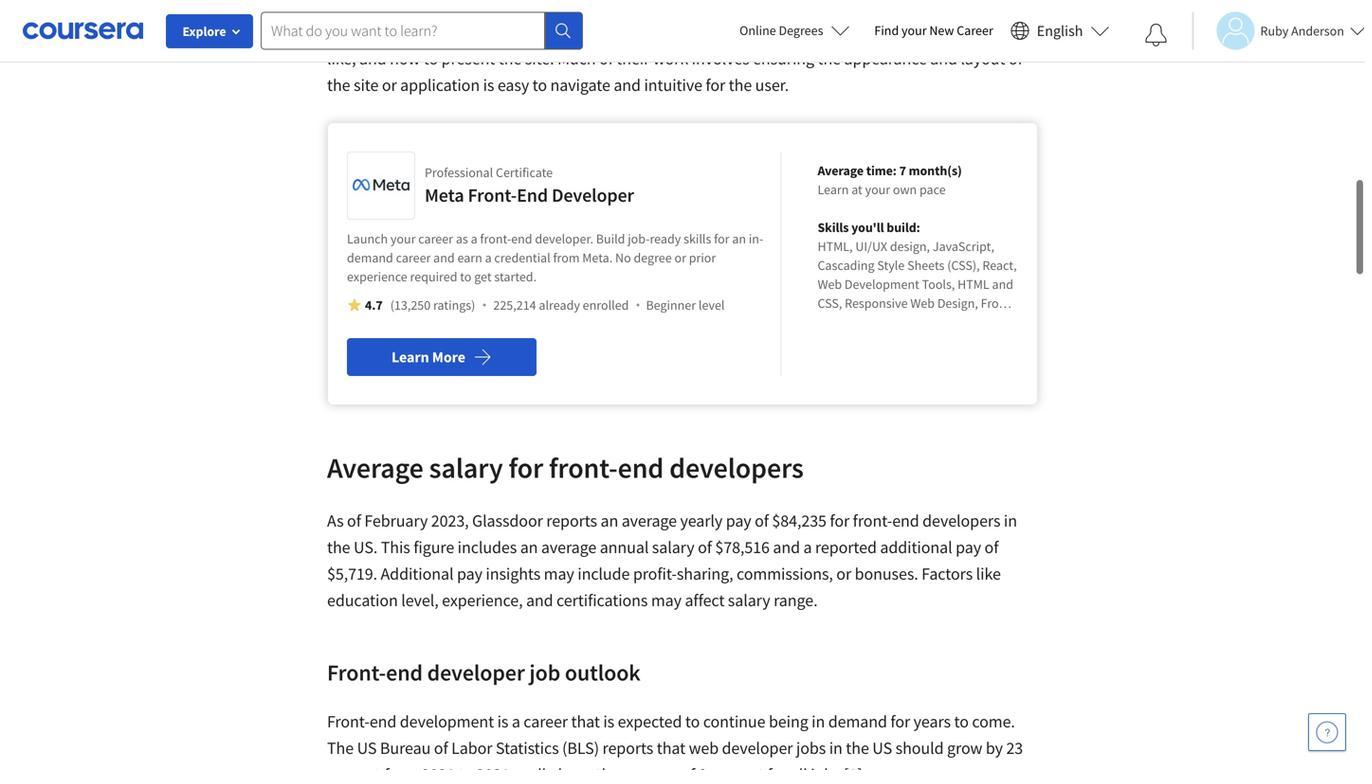 Task type: locate. For each thing, give the bounding box(es) containing it.
expected
[[618, 711, 682, 733]]

in inside as of february 2023, glassdoor reports an average yearly pay of $84,235 for front-end developers in the us. this figure includes an average annual salary of $78,516 and a reported additional pay of $5,719. additional pay insights may include profit-sharing, commissions, or bonuses. factors like education level, experience, and certifications may affect salary range.
[[1004, 511, 1017, 532]]

1 vertical spatial an
[[601, 511, 618, 532]]

end
[[517, 183, 548, 207]]

enrolled
[[583, 297, 629, 314]]

the up easy
[[498, 48, 522, 69]]

much
[[557, 48, 596, 69]]

0 vertical spatial learn
[[818, 181, 849, 198]]

front- inside as of february 2023, glassdoor reports an average yearly pay of $84,235 for front-end developers in the us. this figure includes an average annual salary of $78,516 and a reported additional pay of $5,719. additional pay insights may include profit-sharing, commissions, or bonuses. factors like education level, experience, and certifications may affect salary range.
[[853, 511, 892, 532]]

0 vertical spatial that
[[571, 711, 600, 733]]

the inside if someone wanted to build a website, they might hire a front-end developer to create the site's layout. the front-end developer determines where to place images, what the navigation should look like, and how to present the site. much of their work involves ensuring the appearance and layout of the site or application is easy to navigate and intuitive for the user.
[[379, 21, 406, 43]]

career left as
[[418, 230, 453, 247]]

is up statistics at the bottom
[[497, 711, 508, 733]]

developer down continue
[[722, 738, 793, 759]]

end up development
[[386, 659, 423, 687]]

0 horizontal spatial from
[[384, 765, 418, 771]]

work
[[653, 48, 688, 69]]

english button
[[1003, 0, 1117, 62]]

build
[[596, 230, 625, 247]]

insights
[[486, 564, 541, 585]]

learn left the at
[[818, 181, 849, 198]]

reports
[[546, 511, 597, 532], [602, 738, 653, 759]]

certificate
[[496, 164, 553, 181]]

1 vertical spatial pay
[[956, 537, 981, 558]]

ratings)
[[433, 297, 475, 314]]

for inside as of february 2023, glassdoor reports an average yearly pay of $84,235 for front-end developers in the us. this figure includes an average annual salary of $78,516 and a reported additional pay of $5,719. additional pay insights may include profit-sharing, commissions, or bonuses. factors like education level, experience, and certifications may affect salary range.
[[830, 511, 850, 532]]

meta
[[425, 183, 464, 207]]

0 vertical spatial pay
[[726, 511, 751, 532]]

1 horizontal spatial demand
[[828, 711, 887, 733]]

1 horizontal spatial pay
[[726, 511, 751, 532]]

is
[[483, 74, 494, 96], [497, 711, 508, 733], [603, 711, 614, 733]]

salary up 2023,
[[429, 450, 503, 486]]

from
[[553, 249, 580, 266], [384, 765, 418, 771]]

1 horizontal spatial or
[[675, 249, 686, 266]]

4.7
[[365, 297, 383, 314]]

0 vertical spatial your
[[902, 22, 927, 39]]

1 vertical spatial reports
[[602, 738, 653, 759]]

1 vertical spatial your
[[865, 181, 890, 198]]

for up reported
[[830, 511, 850, 532]]

salary
[[429, 450, 503, 486], [652, 537, 695, 558], [728, 590, 770, 611]]

where
[[636, 21, 680, 43]]

or inside if someone wanted to build a website, they might hire a front-end developer to create the site's layout. the front-end developer determines where to place images, what the navigation should look like, and how to present the site. much of their work involves ensuring the appearance and layout of the site or application is easy to navigate and intuitive for the user.
[[382, 74, 397, 96]]

an left in-
[[732, 230, 746, 247]]

bureau
[[380, 738, 431, 759]]

developers up additional
[[923, 511, 1001, 532]]

front- inside professional certificate meta front-end developer
[[468, 183, 517, 207]]

your inside "average time: 7 month(s) learn at your own pace"
[[865, 181, 890, 198]]

to left get
[[460, 268, 472, 285]]

pay up like
[[956, 537, 981, 558]]

0 vertical spatial an
[[732, 230, 746, 247]]

percent
[[327, 765, 381, 771], [710, 765, 764, 771]]

0 horizontal spatial salary
[[429, 450, 503, 486]]

1 horizontal spatial percent
[[710, 765, 764, 771]]

0 horizontal spatial percent
[[327, 765, 381, 771]]

for inside if someone wanted to build a website, they might hire a front-end developer to create the site's layout. the front-end developer determines where to place images, what the navigation should look like, and how to present the site. much of their work involves ensuring the appearance and layout of the site or application is easy to navigate and intuitive for the user.
[[706, 74, 725, 96]]

1 us from the left
[[357, 738, 377, 759]]

your down time:
[[865, 181, 890, 198]]

0 horizontal spatial or
[[382, 74, 397, 96]]

your inside launch your career as a front-end developer. build job-ready skills for an in- demand career and earn a credential from meta. no degree or prior experience required to get started.
[[391, 230, 416, 247]]

1 vertical spatial learn
[[392, 348, 429, 367]]

0 vertical spatial salary
[[429, 450, 503, 486]]

0 vertical spatial or
[[382, 74, 397, 96]]

and down new
[[930, 48, 957, 69]]

jobs
[[796, 738, 826, 759], [811, 765, 841, 771]]

2023,
[[431, 511, 469, 532]]

your down create
[[902, 22, 927, 39]]

0 vertical spatial developers
[[669, 450, 804, 486]]

the down as
[[327, 537, 350, 558]]

to down hire
[[684, 21, 698, 43]]

What do you want to learn? text field
[[261, 12, 545, 50]]

an up 'annual'
[[601, 511, 618, 532]]

end inside as of february 2023, glassdoor reports an average yearly pay of $84,235 for front-end developers in the us. this figure includes an average annual salary of $78,516 and a reported additional pay of $5,719. additional pay insights may include profit-sharing, commissions, or bonuses. factors like education level, experience, and certifications may affect salary range.
[[892, 511, 919, 532]]

0 horizontal spatial your
[[391, 230, 416, 247]]

1 horizontal spatial from
[[553, 249, 580, 266]]

1 horizontal spatial your
[[865, 181, 890, 198]]

if
[[327, 0, 336, 16]]

2 vertical spatial in
[[829, 738, 843, 759]]

salary up profit-
[[652, 537, 695, 558]]

being
[[769, 711, 808, 733]]

a down $84,235
[[803, 537, 812, 558]]

should inside if someone wanted to build a website, they might hire a front-end developer to create the site's layout. the front-end developer determines where to place images, what the navigation should look like, and how to present the site. much of their work involves ensuring the appearance and layout of the site or application is easy to navigate and intuitive for the user.
[[943, 21, 992, 43]]

look
[[995, 21, 1026, 43]]

2 horizontal spatial is
[[603, 711, 614, 733]]

involves
[[692, 48, 750, 69]]

1 horizontal spatial in
[[829, 738, 843, 759]]

reports down average salary for front-end developers
[[546, 511, 597, 532]]

career
[[418, 230, 453, 247], [396, 249, 431, 266], [524, 711, 568, 733]]

0 vertical spatial average
[[818, 162, 864, 179]]

2 horizontal spatial or
[[836, 564, 851, 585]]

2 vertical spatial salary
[[728, 590, 770, 611]]

1 vertical spatial average
[[541, 537, 596, 558]]

0 vertical spatial the
[[379, 21, 406, 43]]

site.
[[525, 48, 554, 69]]

1 horizontal spatial is
[[497, 711, 508, 733]]

1 vertical spatial average
[[327, 450, 424, 486]]

your for find your new career
[[902, 22, 927, 39]]

2 vertical spatial career
[[524, 711, 568, 733]]

2 horizontal spatial an
[[732, 230, 746, 247]]

end up credential at the top left of the page
[[511, 230, 532, 247]]

0 vertical spatial may
[[544, 564, 574, 585]]

average
[[818, 162, 864, 179], [327, 450, 424, 486]]

1 horizontal spatial developers
[[923, 511, 1001, 532]]

[
[[844, 765, 849, 771]]

from inside front-end development is a career that is expected to continue being in demand for years to come. the us bureau of labor statistics (bls) reports that web developer jobs in the us should grow by 23 percent from 2021 to 2031, well above the average of 8 percent for all jobs [
[[384, 765, 418, 771]]

a right the build
[[522, 0, 531, 16]]

for down involves
[[706, 74, 725, 96]]

2 horizontal spatial in
[[1004, 511, 1017, 532]]

1 horizontal spatial the
[[379, 21, 406, 43]]

1 horizontal spatial salary
[[652, 537, 695, 558]]

1 vertical spatial developers
[[923, 511, 1001, 532]]

0 vertical spatial should
[[943, 21, 992, 43]]

place
[[701, 21, 739, 43]]

23
[[1006, 738, 1023, 759]]

2 vertical spatial or
[[836, 564, 851, 585]]

average for average time: 7 month(s) learn at your own pace
[[818, 162, 864, 179]]

bonuses.
[[855, 564, 918, 585]]

february
[[364, 511, 428, 532]]

show notifications image
[[1145, 24, 1167, 46]]

your
[[902, 22, 927, 39], [865, 181, 890, 198], [391, 230, 416, 247]]

learn more button
[[347, 338, 537, 376]]

1 vertical spatial in
[[812, 711, 825, 733]]

2 us from the left
[[872, 738, 892, 759]]

pay up $78,516
[[726, 511, 751, 532]]

career up statistics at the bottom
[[524, 711, 568, 733]]

of right as
[[347, 511, 361, 532]]

percent down bureau
[[327, 765, 381, 771]]

1 horizontal spatial average
[[818, 162, 864, 179]]

2 horizontal spatial your
[[902, 22, 927, 39]]

is left easy
[[483, 74, 494, 96]]

developers up 'yearly'
[[669, 450, 804, 486]]

front- for developer
[[327, 659, 386, 687]]

0 horizontal spatial learn
[[392, 348, 429, 367]]

1 vertical spatial should
[[896, 738, 944, 759]]

1 horizontal spatial us
[[872, 738, 892, 759]]

1 vertical spatial demand
[[828, 711, 887, 733]]

by
[[986, 738, 1003, 759]]

that left web
[[657, 738, 686, 759]]

learn left more
[[392, 348, 429, 367]]

professional certificate meta front-end developer
[[425, 164, 634, 207]]

average up the at
[[818, 162, 864, 179]]

average up include on the left bottom of the page
[[541, 537, 596, 558]]

should down "site's"
[[943, 21, 992, 43]]

1 vertical spatial front-
[[327, 659, 386, 687]]

or inside as of february 2023, glassdoor reports an average yearly pay of $84,235 for front-end developers in the us. this figure includes an average annual salary of $78,516 and a reported additional pay of $5,719. additional pay insights may include profit-sharing, commissions, or bonuses. factors like education level, experience, and certifications may affect salary range.
[[836, 564, 851, 585]]

end up bureau
[[370, 711, 397, 733]]

learn inside button
[[392, 348, 429, 367]]

should
[[943, 21, 992, 43], [896, 738, 944, 759]]

average inside "average time: 7 month(s) learn at your own pace"
[[818, 162, 864, 179]]

the down (bls)
[[596, 765, 619, 771]]

may down profit-
[[651, 590, 682, 611]]

2 vertical spatial an
[[520, 537, 538, 558]]

to
[[465, 0, 479, 16], [862, 0, 877, 16], [684, 21, 698, 43], [424, 48, 438, 69], [532, 74, 547, 96], [460, 268, 472, 285], [685, 711, 700, 733], [954, 711, 969, 733], [458, 765, 473, 771]]

reports down expected
[[602, 738, 653, 759]]

2 percent from the left
[[710, 765, 764, 771]]

build
[[483, 0, 519, 16]]

0 horizontal spatial us
[[357, 738, 377, 759]]

demand up [
[[828, 711, 887, 733]]

0 vertical spatial reports
[[546, 511, 597, 532]]

demand down launch at top left
[[347, 249, 393, 266]]

learn inside "average time: 7 month(s) learn at your own pace"
[[818, 181, 849, 198]]

0 horizontal spatial in
[[812, 711, 825, 733]]

an
[[732, 230, 746, 247], [601, 511, 618, 532], [520, 537, 538, 558]]

jobs up the all
[[796, 738, 826, 759]]

$5,719.
[[327, 564, 377, 585]]

0 horizontal spatial the
[[327, 738, 354, 759]]

end up images,
[[757, 0, 784, 16]]

1 horizontal spatial reports
[[602, 738, 653, 759]]

2 vertical spatial front-
[[327, 711, 370, 733]]

0 horizontal spatial average
[[327, 450, 424, 486]]

front- inside front-end development is a career that is expected to continue being in demand for years to come. the us bureau of labor statistics (bls) reports that web developer jobs in the us should grow by 23 percent from 2021 to 2031, well above the average of 8 percent for all jobs [
[[327, 711, 370, 733]]

average up 'annual'
[[622, 511, 677, 532]]

career up required
[[396, 249, 431, 266]]

2 vertical spatial pay
[[457, 564, 482, 585]]

None search field
[[261, 12, 583, 50]]

like,
[[327, 48, 356, 69]]

0 horizontal spatial demand
[[347, 249, 393, 266]]

2 vertical spatial your
[[391, 230, 416, 247]]

learn more
[[392, 348, 465, 367]]

online
[[740, 22, 776, 39]]

or left prior
[[675, 249, 686, 266]]

from inside launch your career as a front-end developer. build job-ready skills for an in- demand career and earn a credential from meta. no degree or prior experience required to get started.
[[553, 249, 580, 266]]

meta image
[[353, 157, 410, 214]]

that up (bls)
[[571, 711, 600, 733]]

8
[[698, 765, 707, 771]]

demand inside front-end development is a career that is expected to continue being in demand for years to come. the us bureau of labor statistics (bls) reports that web developer jobs in the us should grow by 23 percent from 2021 to 2031, well above the average of 8 percent for all jobs [
[[828, 711, 887, 733]]

pay up experience,
[[457, 564, 482, 585]]

0 horizontal spatial is
[[483, 74, 494, 96]]

0 vertical spatial from
[[553, 249, 580, 266]]

started.
[[494, 268, 537, 285]]

us left grow
[[872, 738, 892, 759]]

1 horizontal spatial that
[[657, 738, 686, 759]]

for right skills
[[714, 230, 730, 247]]

jobs left [
[[811, 765, 841, 771]]

developer up what
[[788, 0, 859, 16]]

continue
[[703, 711, 765, 733]]

of left the 8
[[681, 765, 695, 771]]

us left bureau
[[357, 738, 377, 759]]

may left include on the left bottom of the page
[[544, 564, 574, 585]]

front- up 'annual'
[[549, 450, 618, 486]]

developers inside as of february 2023, glassdoor reports an average yearly pay of $84,235 for front-end developers in the us. this figure includes an average annual salary of $78,516 and a reported additional pay of $5,719. additional pay insights may include profit-sharing, commissions, or bonuses. factors like education level, experience, and certifications may affect salary range.
[[923, 511, 1001, 532]]

level
[[699, 297, 725, 314]]

front- up earn
[[480, 230, 511, 247]]

0 vertical spatial front-
[[468, 183, 517, 207]]

1 vertical spatial may
[[651, 590, 682, 611]]

1 vertical spatial jobs
[[811, 765, 841, 771]]

end up additional
[[892, 511, 919, 532]]

annual
[[600, 537, 649, 558]]

percent right the 8
[[710, 765, 764, 771]]

0 horizontal spatial reports
[[546, 511, 597, 532]]

month(s)
[[909, 162, 962, 179]]

the up how
[[379, 21, 406, 43]]

or right 'site'
[[382, 74, 397, 96]]

their
[[616, 48, 650, 69]]

225,214 already enrolled
[[493, 297, 629, 314]]

should down years
[[896, 738, 944, 759]]

your for launch your career as a front-end developer. build job-ready skills for an in- demand career and earn a credential from meta. no degree or prior experience required to get started.
[[391, 230, 416, 247]]

average
[[622, 511, 677, 532], [541, 537, 596, 558], [623, 765, 678, 771]]

front- up reported
[[853, 511, 892, 532]]

front-
[[718, 0, 757, 16], [409, 21, 449, 43], [480, 230, 511, 247], [549, 450, 618, 486], [853, 511, 892, 532]]

or down reported
[[836, 564, 851, 585]]

1 vertical spatial salary
[[652, 537, 695, 558]]

salary right affect
[[728, 590, 770, 611]]

a up statistics at the bottom
[[512, 711, 520, 733]]

the right what
[[839, 21, 862, 43]]

0 vertical spatial in
[[1004, 511, 1017, 532]]

come.
[[972, 711, 1015, 733]]

average down expected
[[623, 765, 678, 771]]

is left expected
[[603, 711, 614, 733]]

0 horizontal spatial an
[[520, 537, 538, 558]]

intuitive
[[644, 74, 702, 96]]

1 horizontal spatial learn
[[818, 181, 849, 198]]

2 horizontal spatial pay
[[956, 537, 981, 558]]

0 vertical spatial jobs
[[796, 738, 826, 759]]

may
[[544, 564, 574, 585], [651, 590, 682, 611]]

includes
[[458, 537, 517, 558]]

front-end developer job outlook
[[327, 659, 641, 687]]

the inside as of february 2023, glassdoor reports an average yearly pay of $84,235 for front-end developers in the us. this figure includes an average annual salary of $78,516 and a reported additional pay of $5,719. additional pay insights may include profit-sharing, commissions, or bonuses. factors like education level, experience, and certifications may affect salary range.
[[327, 537, 350, 558]]

to down labor at the bottom of the page
[[458, 765, 473, 771]]

build:
[[887, 219, 920, 236]]

1 vertical spatial or
[[675, 249, 686, 266]]

0 vertical spatial demand
[[347, 249, 393, 266]]

this
[[381, 537, 410, 558]]

2 vertical spatial average
[[623, 765, 678, 771]]

developer inside front-end development is a career that is expected to continue being in demand for years to come. the us bureau of labor statistics (bls) reports that web developer jobs in the us should grow by 23 percent from 2021 to 2031, well above the average of 8 percent for all jobs [
[[722, 738, 793, 759]]

should inside front-end development is a career that is expected to continue being in demand for years to come. the us bureau of labor statistics (bls) reports that web developer jobs in the us should grow by 23 percent from 2021 to 2031, well above the average of 8 percent for all jobs [
[[896, 738, 944, 759]]

average up february
[[327, 450, 424, 486]]

someone
[[340, 0, 405, 16]]

average time: 7 month(s) learn at your own pace
[[818, 162, 962, 198]]

as of february 2023, glassdoor reports an average yearly pay of $84,235 for front-end developers in the us. this figure includes an average annual salary of $78,516 and a reported additional pay of $5,719. additional pay insights may include profit-sharing, commissions, or bonuses. factors like education level, experience, and certifications may affect salary range.
[[327, 511, 1017, 611]]

and up commissions,
[[773, 537, 800, 558]]

us
[[357, 738, 377, 759], [872, 738, 892, 759]]

developer
[[552, 183, 634, 207]]

your right launch at top left
[[391, 230, 416, 247]]

the left bureau
[[327, 738, 354, 759]]

1 vertical spatial the
[[327, 738, 354, 759]]

1 vertical spatial from
[[384, 765, 418, 771]]



Task type: vqa. For each thing, say whether or not it's contained in the screenshot.
'The' to the right
yes



Task type: describe. For each thing, give the bounding box(es) containing it.
range.
[[774, 590, 818, 611]]

already
[[539, 297, 580, 314]]

include
[[578, 564, 630, 585]]

developer up development
[[427, 659, 525, 687]]

job
[[529, 659, 560, 687]]

front- inside launch your career as a front-end developer. build job-ready skills for an in- demand career and earn a credential from meta. no degree or prior experience required to get started.
[[480, 230, 511, 247]]

easy
[[498, 74, 529, 96]]

web
[[689, 738, 719, 759]]

get
[[474, 268, 492, 285]]

site's
[[953, 0, 989, 16]]

skills you'll build:
[[818, 219, 920, 236]]

0 horizontal spatial may
[[544, 564, 574, 585]]

to right easy
[[532, 74, 547, 96]]

for left years
[[891, 711, 910, 733]]

english
[[1037, 21, 1083, 40]]

to up grow
[[954, 711, 969, 733]]

what
[[800, 21, 836, 43]]

launch
[[347, 230, 388, 247]]

ready
[[650, 230, 681, 247]]

end up 'annual'
[[618, 450, 664, 486]]

find
[[874, 22, 899, 39]]

level,
[[401, 590, 439, 611]]

present
[[441, 48, 495, 69]]

all
[[790, 765, 808, 771]]

0 vertical spatial average
[[622, 511, 677, 532]]

well
[[517, 765, 546, 771]]

additional
[[381, 564, 454, 585]]

coursera image
[[23, 15, 143, 46]]

in-
[[749, 230, 763, 247]]

end up present
[[449, 21, 476, 43]]

(bls)
[[562, 738, 599, 759]]

an inside launch your career as a front-end developer. build job-ready skills for an in- demand career and earn a credential from meta. no degree or prior experience required to get started.
[[732, 230, 746, 247]]

a inside as of february 2023, glassdoor reports an average yearly pay of $84,235 for front-end developers in the us. this figure includes an average annual salary of $78,516 and a reported additional pay of $5,719. additional pay insights may include profit-sharing, commissions, or bonuses. factors like education level, experience, and certifications may affect salary range.
[[803, 537, 812, 558]]

a right as
[[471, 230, 477, 247]]

7
[[899, 162, 906, 179]]

career inside front-end development is a career that is expected to continue being in demand for years to come. the us bureau of labor statistics (bls) reports that web developer jobs in the us should grow by 23 percent from 2021 to 2031, well above the average of 8 percent for all jobs [
[[524, 711, 568, 733]]

end inside front-end development is a career that is expected to continue being in demand for years to come. the us bureau of labor statistics (bls) reports that web developer jobs in the us should grow by 23 percent from 2021 to 2031, well above the average of 8 percent for all jobs [
[[370, 711, 397, 733]]

for up glassdoor
[[509, 450, 543, 486]]

grow
[[947, 738, 982, 759]]

help center image
[[1316, 721, 1339, 744]]

might
[[631, 0, 672, 16]]

and down insights
[[526, 590, 553, 611]]

1 vertical spatial career
[[396, 249, 431, 266]]

anderson
[[1291, 22, 1344, 39]]

ruby
[[1260, 22, 1289, 39]]

user.
[[755, 74, 789, 96]]

of left their
[[599, 48, 613, 69]]

wanted
[[408, 0, 461, 16]]

or inside launch your career as a front-end developer. build job-ready skills for an in- demand career and earn a credential from meta. no degree or prior experience required to get started.
[[675, 249, 686, 266]]

if someone wanted to build a website, they might hire a front-end developer to create the site's layout. the front-end developer determines where to place images, what the navigation should look like, and how to present the site. much of their work involves ensuring the appearance and layout of the site or application is easy to navigate and intuitive for the user.
[[327, 0, 1026, 96]]

above
[[550, 765, 593, 771]]

of up 2021
[[434, 738, 448, 759]]

create
[[880, 0, 923, 16]]

front- for development
[[327, 711, 370, 733]]

developer down the build
[[479, 21, 550, 43]]

online degrees
[[740, 22, 823, 39]]

find your new career link
[[865, 19, 1003, 43]]

like
[[976, 564, 1001, 585]]

1 horizontal spatial may
[[651, 590, 682, 611]]

is inside if someone wanted to build a website, they might hire a front-end developer to create the site's layout. the front-end developer determines where to place images, what the navigation should look like, and how to present the site. much of their work involves ensuring the appearance and layout of the site or application is easy to navigate and intuitive for the user.
[[483, 74, 494, 96]]

education
[[327, 590, 398, 611]]

figure
[[414, 537, 454, 558]]

additional
[[880, 537, 952, 558]]

for inside launch your career as a front-end developer. build job-ready skills for an in- demand career and earn a credential from meta. no degree or prior experience required to get started.
[[714, 230, 730, 247]]

images,
[[743, 21, 797, 43]]

1 vertical spatial that
[[657, 738, 686, 759]]

explore button
[[166, 14, 253, 48]]

average for average salary for front-end developers
[[327, 450, 424, 486]]

ensuring
[[753, 48, 814, 69]]

no
[[615, 249, 631, 266]]

reports inside as of february 2023, glassdoor reports an average yearly pay of $84,235 for front-end developers in the us. this figure includes an average annual salary of $78,516 and a reported additional pay of $5,719. additional pay insights may include profit-sharing, commissions, or bonuses. factors like education level, experience, and certifications may affect salary range.
[[546, 511, 597, 532]]

layout.
[[327, 21, 376, 43]]

job-
[[628, 230, 650, 247]]

2021
[[421, 765, 455, 771]]

earn
[[457, 249, 482, 266]]

ruby anderson button
[[1192, 12, 1365, 50]]

to up web
[[685, 711, 700, 733]]

skills
[[818, 219, 849, 236]]

profit-
[[633, 564, 677, 585]]

they
[[596, 0, 627, 16]]

average inside front-end development is a career that is expected to continue being in demand for years to come. the us bureau of labor statistics (bls) reports that web developer jobs in the us should grow by 23 percent from 2021 to 2031, well above the average of 8 percent for all jobs [
[[623, 765, 678, 771]]

225,214
[[493, 297, 536, 314]]

certifications
[[557, 590, 648, 611]]

to up find
[[862, 0, 877, 16]]

of up sharing,
[[698, 537, 712, 558]]

reported
[[815, 537, 877, 558]]

site
[[354, 74, 379, 96]]

average salary for front-end developers
[[327, 450, 804, 486]]

4.7 (13,250 ratings)
[[365, 297, 475, 314]]

a right hire
[[706, 0, 715, 16]]

to inside launch your career as a front-end developer. build job-ready skills for an in- demand career and earn a credential from meta. no degree or prior experience required to get started.
[[460, 268, 472, 285]]

at
[[852, 181, 863, 198]]

navigation
[[866, 21, 940, 43]]

and inside launch your career as a front-end developer. build job-ready skills for an in- demand career and earn a credential from meta. no degree or prior experience required to get started.
[[433, 249, 455, 266]]

appearance
[[844, 48, 927, 69]]

developer.
[[535, 230, 593, 247]]

professional
[[425, 164, 493, 181]]

to right how
[[424, 48, 438, 69]]

the up [
[[846, 738, 869, 759]]

development
[[400, 711, 494, 733]]

1 horizontal spatial an
[[601, 511, 618, 532]]

a inside front-end development is a career that is expected to continue being in demand for years to come. the us bureau of labor statistics (bls) reports that web developer jobs in the us should grow by 23 percent from 2021 to 2031, well above the average of 8 percent for all jobs [
[[512, 711, 520, 733]]

the inside front-end development is a career that is expected to continue being in demand for years to come. the us bureau of labor statistics (bls) reports that web developer jobs in the us should grow by 23 percent from 2021 to 2031, well above the average of 8 percent for all jobs [
[[327, 738, 354, 759]]

0 horizontal spatial that
[[571, 711, 600, 733]]

the down like,
[[327, 74, 350, 96]]

navigate
[[550, 74, 610, 96]]

affect
[[685, 590, 725, 611]]

credential
[[494, 249, 550, 266]]

reports inside front-end development is a career that is expected to continue being in demand for years to come. the us bureau of labor statistics (bls) reports that web developer jobs in the us should grow by 23 percent from 2021 to 2031, well above the average of 8 percent for all jobs [
[[602, 738, 653, 759]]

degree
[[634, 249, 672, 266]]

meta.
[[582, 249, 613, 266]]

degrees
[[779, 22, 823, 39]]

outlook
[[565, 659, 641, 687]]

own
[[893, 181, 917, 198]]

required
[[410, 268, 457, 285]]

front- down wanted
[[409, 21, 449, 43]]

how
[[390, 48, 420, 69]]

launch your career as a front-end developer. build job-ready skills for an in- demand career and earn a credential from meta. no degree or prior experience required to get started.
[[347, 230, 763, 285]]

front- up place
[[718, 0, 757, 16]]

explore
[[182, 23, 226, 40]]

yearly
[[680, 511, 723, 532]]

for left the all
[[767, 765, 787, 771]]

the down what
[[818, 48, 841, 69]]

glassdoor
[[472, 511, 543, 532]]

and up 'site'
[[359, 48, 386, 69]]

pace
[[920, 181, 946, 198]]

to left the build
[[465, 0, 479, 16]]

the left user.
[[729, 74, 752, 96]]

and down their
[[614, 74, 641, 96]]

of down look
[[1009, 48, 1023, 69]]

demand inside launch your career as a front-end developer. build job-ready skills for an in- demand career and earn a credential from meta. no degree or prior experience required to get started.
[[347, 249, 393, 266]]

end inside launch your career as a front-end developer. build job-ready skills for an in- demand career and earn a credential from meta. no degree or prior experience required to get started.
[[511, 230, 532, 247]]

of up $78,516
[[755, 511, 769, 532]]

of up like
[[985, 537, 999, 558]]

0 vertical spatial career
[[418, 230, 453, 247]]

find your new career
[[874, 22, 993, 39]]

more
[[432, 348, 465, 367]]

1 percent from the left
[[327, 765, 381, 771]]

sharing,
[[677, 564, 733, 585]]

0 horizontal spatial developers
[[669, 450, 804, 486]]

experience
[[347, 268, 407, 285]]

0 horizontal spatial pay
[[457, 564, 482, 585]]

2 horizontal spatial salary
[[728, 590, 770, 611]]

a right earn
[[485, 249, 492, 266]]

the up new
[[927, 0, 950, 16]]

us.
[[354, 537, 378, 558]]

2031,
[[476, 765, 514, 771]]



